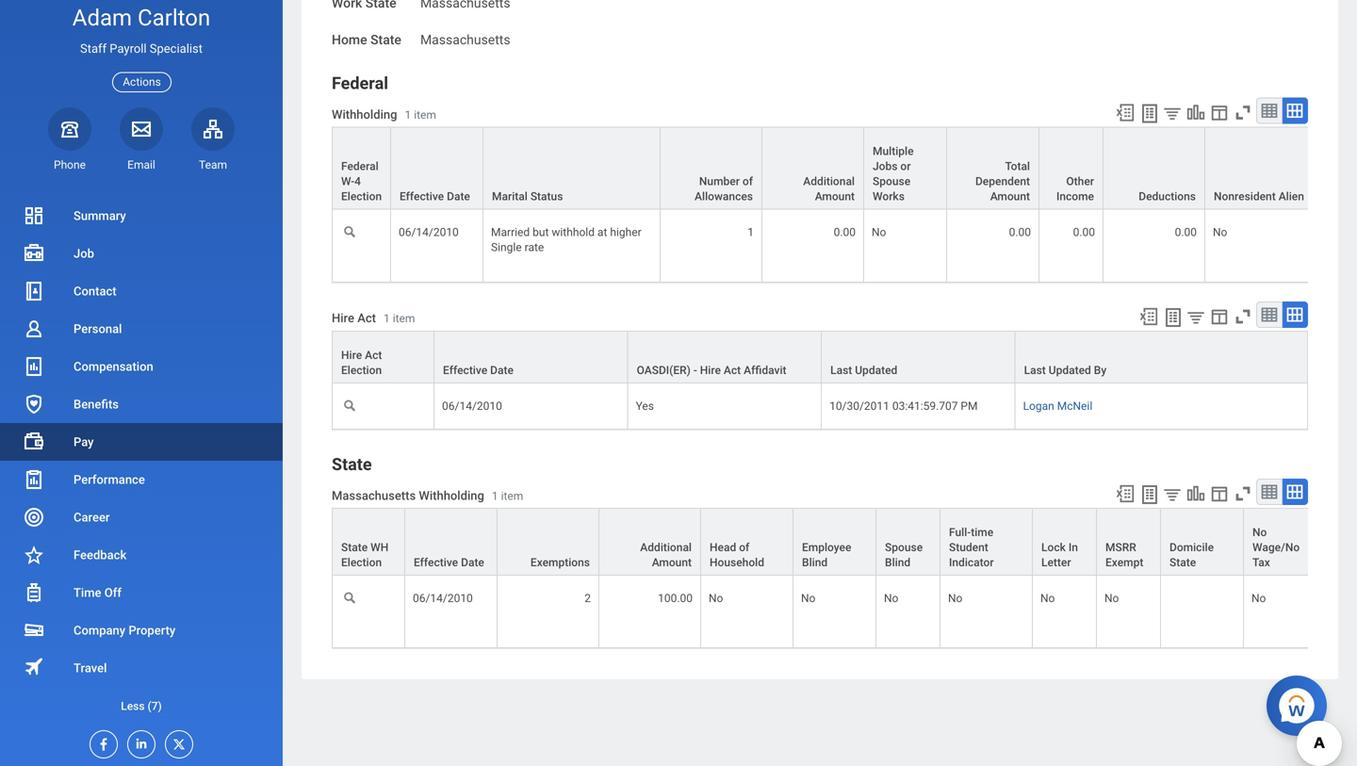 Task type: locate. For each thing, give the bounding box(es) containing it.
2 vertical spatial effective date
[[414, 556, 484, 569]]

0 vertical spatial additional amount
[[803, 175, 855, 203]]

03:41:59.707
[[893, 400, 958, 413]]

federal up withholding 1 item at left
[[332, 74, 388, 93]]

0 vertical spatial spouse
[[873, 175, 911, 188]]

massachusetts withholding 1 item
[[332, 489, 524, 503]]

time off image
[[23, 582, 45, 604]]

federal inside federal w-4 election
[[341, 160, 379, 173]]

exemptions button
[[498, 509, 599, 575]]

hire inside 'popup button'
[[700, 364, 721, 377]]

federal w-4 election column header
[[332, 127, 391, 211]]

email adam carlton element
[[120, 157, 163, 172]]

mcneil
[[1058, 400, 1093, 413]]

spouse left student
[[885, 541, 923, 554]]

phone image
[[57, 118, 83, 140]]

oasdi(er) - hire act affidavit button
[[628, 332, 821, 383]]

effective right federal w-4 election
[[400, 190, 444, 203]]

0 vertical spatial select to filter grid data image
[[1162, 103, 1183, 123]]

effective date column header right federal w-4 election popup button
[[391, 127, 484, 211]]

2 expand table image from the top
[[1286, 305, 1305, 324]]

1 massachusetts element from the top
[[420, 0, 511, 11]]

additional amount column header left jobs
[[763, 127, 864, 211]]

hire act election
[[341, 349, 382, 377]]

click to view/edit grid preferences image right select to filter grid data icon
[[1210, 484, 1230, 504]]

amount
[[815, 190, 855, 203], [991, 190, 1030, 203], [652, 556, 692, 569]]

of inside the head of household
[[739, 541, 750, 554]]

1 horizontal spatial additional amount
[[803, 175, 855, 203]]

0 horizontal spatial last
[[831, 364, 852, 377]]

or
[[901, 160, 911, 173]]

2 vertical spatial item
[[501, 490, 524, 503]]

full-time student indicator button
[[941, 509, 1032, 575]]

expand table image
[[1286, 101, 1305, 120], [1286, 305, 1305, 324]]

0 horizontal spatial select to filter grid data image
[[1162, 103, 1183, 123]]

last up 10/30/2011
[[831, 364, 852, 377]]

msrr
[[1106, 541, 1137, 554]]

career link
[[0, 499, 283, 536]]

2 horizontal spatial amount
[[991, 190, 1030, 203]]

1 vertical spatial 06/14/2010
[[442, 400, 502, 413]]

spouse up works
[[873, 175, 911, 188]]

1 horizontal spatial massachusetts
[[420, 32, 511, 47]]

2 0.00 from the left
[[1009, 226, 1031, 239]]

election inside state wh election
[[341, 556, 382, 569]]

1 updated from the left
[[855, 364, 898, 377]]

0 vertical spatial massachusetts element
[[420, 0, 511, 11]]

2
[[585, 592, 591, 605]]

tax
[[1253, 556, 1271, 569]]

export to excel image left select to filter grid data icon
[[1115, 484, 1136, 504]]

dependent
[[976, 175, 1030, 188]]

election down wh
[[341, 556, 382, 569]]

federal for federal w-4 election
[[341, 160, 379, 173]]

facebook image
[[91, 732, 111, 752]]

table image
[[1260, 101, 1279, 120], [1260, 305, 1279, 324]]

additional amount column header
[[763, 127, 864, 211], [600, 508, 701, 577]]

last for last updated by
[[1024, 364, 1046, 377]]

export to excel image
[[1139, 306, 1160, 327], [1115, 484, 1136, 504]]

additional
[[803, 175, 855, 188], [640, 541, 692, 554]]

0 horizontal spatial blind
[[802, 556, 828, 569]]

1 fullscreen image from the top
[[1233, 306, 1254, 327]]

2 vertical spatial 06/14/2010
[[413, 592, 473, 605]]

item for withholding
[[501, 490, 524, 503]]

job image
[[23, 242, 45, 265]]

lock in letter
[[1042, 541, 1078, 569]]

contact
[[74, 284, 117, 298]]

0 horizontal spatial withholding
[[332, 107, 397, 121]]

item inside massachusetts withholding 1 item
[[501, 490, 524, 503]]

multiple jobs or spouse works
[[873, 145, 914, 203]]

1 blind from the left
[[802, 556, 828, 569]]

view team image
[[202, 118, 224, 140]]

0 vertical spatial view worker - expand/collapse chart image
[[1186, 102, 1207, 123]]

federal w-4 election button
[[333, 128, 390, 209]]

toolbar up domicile state popup button
[[1107, 479, 1309, 508]]

2 election from the top
[[341, 364, 382, 377]]

1 horizontal spatial blind
[[885, 556, 911, 569]]

single
[[491, 241, 522, 254]]

0 vertical spatial massachusetts
[[420, 32, 511, 47]]

1 vertical spatial effective date button
[[435, 332, 627, 383]]

no down letter
[[1041, 592, 1055, 605]]

1 vertical spatial fullscreen image
[[1233, 484, 1254, 504]]

1 expand table image from the top
[[1286, 101, 1305, 120]]

additional amount up 100.00
[[640, 541, 692, 569]]

1 inside massachusetts withholding 1 item
[[492, 490, 498, 503]]

of
[[743, 175, 753, 188], [739, 541, 750, 554]]

nonresident alien button
[[1206, 128, 1316, 209]]

click to view/edit grid preferences image for withholding
[[1210, 484, 1230, 504]]

4 row from the top
[[332, 384, 1309, 430]]

export to worksheets image for act
[[1162, 306, 1185, 329]]

multiple
[[873, 145, 914, 158]]

0 vertical spatial item
[[414, 108, 436, 121]]

0 vertical spatial 06/14/2010
[[399, 226, 459, 239]]

team
[[199, 158, 227, 171]]

effective date column header
[[391, 127, 484, 211], [405, 508, 498, 577]]

effective date column header down massachusetts withholding 1 item
[[405, 508, 498, 577]]

hire inside hire act election
[[341, 349, 362, 362]]

status
[[531, 190, 563, 203]]

1 vertical spatial of
[[739, 541, 750, 554]]

of inside number of allowances
[[743, 175, 753, 188]]

of up household
[[739, 541, 750, 554]]

state left wh
[[341, 541, 368, 554]]

act down 'hire act 1 item'
[[365, 349, 382, 362]]

phone button
[[48, 107, 91, 172]]

0 vertical spatial election
[[341, 190, 382, 203]]

click to view/edit grid preferences image
[[1210, 102, 1230, 123], [1210, 484, 1230, 504]]

item inside 'hire act 1 item'
[[393, 312, 415, 325]]

blind for employee blind
[[802, 556, 828, 569]]

team adam carlton element
[[191, 157, 235, 172]]

0 horizontal spatial export to excel image
[[1115, 484, 1136, 504]]

domicile state column header
[[1161, 508, 1244, 577]]

no down employee blind
[[801, 592, 816, 605]]

table image right fullscreen icon
[[1260, 101, 1279, 120]]

alien
[[1279, 190, 1305, 203]]

0 vertical spatial effective
[[400, 190, 444, 203]]

1 last from the left
[[831, 364, 852, 377]]

export to worksheets image up 'last updated by' popup button
[[1162, 306, 1185, 329]]

multiple jobs or spouse works column header
[[864, 127, 947, 211]]

household
[[710, 556, 765, 569]]

2 vertical spatial hire
[[700, 364, 721, 377]]

1 vertical spatial massachusetts
[[332, 489, 416, 503]]

select to filter grid data image right export to excel icon
[[1162, 103, 1183, 123]]

10/30/2011 03:41:59.707 pm
[[830, 400, 978, 413]]

withholding
[[332, 107, 397, 121], [419, 489, 484, 503]]

click to view/edit grid preferences image
[[1210, 306, 1230, 327]]

amount left works
[[815, 190, 855, 203]]

0 vertical spatial withholding
[[332, 107, 397, 121]]

updated up 10/30/2011
[[855, 364, 898, 377]]

list
[[0, 197, 283, 725]]

act for hire act election
[[365, 349, 382, 362]]

effective
[[400, 190, 444, 203], [443, 364, 488, 377], [414, 556, 458, 569]]

1 vertical spatial additional amount button
[[600, 509, 700, 575]]

export to worksheets image left select to filter grid data icon
[[1139, 484, 1161, 506]]

property
[[129, 624, 176, 638]]

1 vertical spatial date
[[490, 364, 514, 377]]

summary
[[74, 209, 126, 223]]

1 vertical spatial select to filter grid data image
[[1186, 307, 1207, 327]]

blind
[[802, 556, 828, 569], [885, 556, 911, 569]]

massachusetts for massachusetts withholding 1 item
[[332, 489, 416, 503]]

row
[[332, 127, 1358, 211], [332, 210, 1358, 283], [332, 331, 1309, 384], [332, 384, 1309, 430], [332, 508, 1358, 577], [332, 576, 1358, 649]]

view worker - expand/collapse chart image
[[1186, 102, 1207, 123], [1186, 484, 1207, 504]]

actions
[[123, 75, 161, 89]]

higher
[[610, 226, 642, 239]]

company property link
[[0, 612, 283, 650]]

1 horizontal spatial select to filter grid data image
[[1186, 307, 1207, 327]]

state wh election button
[[333, 509, 404, 575]]

effective down massachusetts withholding 1 item
[[414, 556, 458, 569]]

blind inside spouse blind
[[885, 556, 911, 569]]

no down tax
[[1252, 592, 1266, 605]]

act left affidavit
[[724, 364, 741, 377]]

export to worksheets image for withholding
[[1139, 484, 1161, 506]]

export to excel image up 'last updated by' popup button
[[1139, 306, 1160, 327]]

state inside state wh election
[[341, 541, 368, 554]]

click to view/edit grid preferences image left fullscreen icon
[[1210, 102, 1230, 123]]

export to worksheets image right export to excel icon
[[1139, 102, 1161, 125]]

election inside hire act election
[[341, 364, 382, 377]]

state up the state wh election popup button on the bottom of page
[[332, 455, 372, 475]]

company
[[74, 624, 125, 638]]

additional left 'multiple jobs or spouse works'
[[803, 175, 855, 188]]

3 row from the top
[[332, 331, 1309, 384]]

total dependent amount button
[[947, 128, 1039, 209]]

1 horizontal spatial withholding
[[419, 489, 484, 503]]

no down nonresident
[[1213, 226, 1228, 239]]

additional amount left works
[[803, 175, 855, 203]]

additional up 100.00
[[640, 541, 692, 554]]

domicile state
[[1170, 541, 1214, 569]]

full-time student indicator
[[949, 526, 994, 569]]

full-time student indicator column header
[[941, 508, 1033, 577]]

state down domicile on the bottom of the page
[[1170, 556, 1196, 569]]

fullscreen image
[[1233, 102, 1254, 123]]

1 horizontal spatial export to excel image
[[1139, 306, 1160, 327]]

1 vertical spatial effective
[[443, 364, 488, 377]]

amount down dependent
[[991, 190, 1030, 203]]

0 vertical spatial hire
[[332, 311, 354, 325]]

federal up 4
[[341, 160, 379, 173]]

0 vertical spatial of
[[743, 175, 753, 188]]

fullscreen image
[[1233, 306, 1254, 327], [1233, 484, 1254, 504]]

election down 4
[[341, 190, 382, 203]]

hire up hire act election
[[332, 311, 354, 325]]

0 vertical spatial export to excel image
[[1139, 306, 1160, 327]]

table image right click to view/edit grid preferences image
[[1260, 305, 1279, 324]]

1 vertical spatial act
[[365, 349, 382, 362]]

0 vertical spatial federal
[[332, 74, 388, 93]]

0 vertical spatial toolbar
[[1107, 98, 1309, 127]]

of for head
[[739, 541, 750, 554]]

2 vertical spatial election
[[341, 556, 382, 569]]

2 vertical spatial effective
[[414, 556, 458, 569]]

head
[[710, 541, 736, 554]]

export to excel image
[[1115, 102, 1136, 123]]

date for 1
[[447, 190, 470, 203]]

travel link
[[0, 650, 283, 687]]

effective right hire act election popup button
[[443, 364, 488, 377]]

0 horizontal spatial additional amount
[[640, 541, 692, 569]]

toolbar up 'nonresident alien' popup button
[[1107, 98, 1309, 127]]

feedback image
[[23, 544, 45, 567]]

expand table image
[[1286, 483, 1305, 501]]

select to filter grid data image
[[1162, 103, 1183, 123], [1186, 307, 1207, 327]]

logan
[[1023, 400, 1055, 413]]

blind right 'employee blind' column header
[[885, 556, 911, 569]]

1 click to view/edit grid preferences image from the top
[[1210, 102, 1230, 123]]

specialist
[[150, 42, 203, 56]]

1 horizontal spatial additional amount column header
[[763, 127, 864, 211]]

performance link
[[0, 461, 283, 499]]

other income
[[1057, 175, 1095, 203]]

1 vertical spatial view worker - expand/collapse chart image
[[1186, 484, 1207, 504]]

select to filter grid data image left click to view/edit grid preferences image
[[1186, 307, 1207, 327]]

1 vertical spatial effective date column header
[[405, 508, 498, 577]]

1 vertical spatial additional amount
[[640, 541, 692, 569]]

effective for withholding
[[414, 556, 458, 569]]

2 last from the left
[[1024, 364, 1046, 377]]

1 vertical spatial additional
[[640, 541, 692, 554]]

date for withholding
[[461, 556, 484, 569]]

additional amount column header up 100.00
[[600, 508, 701, 577]]

but
[[533, 226, 549, 239]]

fullscreen image right click to view/edit grid preferences image
[[1233, 306, 1254, 327]]

0 horizontal spatial additional amount column header
[[600, 508, 701, 577]]

select to filter grid data image
[[1162, 484, 1183, 504]]

0 horizontal spatial additional amount button
[[600, 509, 700, 575]]

effective date for withholding
[[414, 556, 484, 569]]

blind down employee
[[802, 556, 828, 569]]

number
[[699, 175, 740, 188]]

2 view worker - expand/collapse chart image from the top
[[1186, 484, 1207, 504]]

adam carlton
[[72, 4, 210, 31]]

by
[[1094, 364, 1107, 377]]

toolbar up 'last updated by' popup button
[[1130, 302, 1309, 331]]

0 vertical spatial date
[[447, 190, 470, 203]]

0 vertical spatial export to worksheets image
[[1139, 102, 1161, 125]]

updated left by
[[1049, 364, 1092, 377]]

2 massachusetts element from the top
[[420, 28, 511, 47]]

act up hire act election popup button
[[358, 311, 376, 325]]

row containing multiple jobs or spouse works
[[332, 127, 1358, 211]]

hire down 'hire act 1 item'
[[341, 349, 362, 362]]

0 vertical spatial effective date button
[[391, 128, 483, 209]]

2 vertical spatial act
[[724, 364, 741, 377]]

1 vertical spatial massachusetts element
[[420, 28, 511, 47]]

0 horizontal spatial updated
[[855, 364, 898, 377]]

cell
[[1161, 576, 1244, 649]]

1 election from the top
[[341, 190, 382, 203]]

2 updated from the left
[[1049, 364, 1092, 377]]

1 row from the top
[[332, 127, 1358, 211]]

toolbar
[[1107, 98, 1309, 127], [1130, 302, 1309, 331], [1107, 479, 1309, 508]]

effective date column header for 1
[[391, 127, 484, 211]]

home state
[[332, 32, 402, 47]]

1 vertical spatial export to worksheets image
[[1162, 306, 1185, 329]]

1 vertical spatial hire
[[341, 349, 362, 362]]

1 horizontal spatial amount
[[815, 190, 855, 203]]

msrr exempt
[[1106, 541, 1144, 569]]

additional amount button up 100.00
[[600, 509, 700, 575]]

employee blind column header
[[794, 508, 877, 577]]

amount up 100.00
[[652, 556, 692, 569]]

0 horizontal spatial additional
[[640, 541, 692, 554]]

1 view worker - expand/collapse chart image from the top
[[1186, 102, 1207, 123]]

1 horizontal spatial updated
[[1049, 364, 1092, 377]]

item for act
[[393, 312, 415, 325]]

1 vertical spatial toolbar
[[1130, 302, 1309, 331]]

1 horizontal spatial additional
[[803, 175, 855, 188]]

0 vertical spatial effective date
[[400, 190, 470, 203]]

1 vertical spatial item
[[393, 312, 415, 325]]

view worker - expand/collapse chart image left fullscreen icon
[[1186, 102, 1207, 123]]

0 vertical spatial table image
[[1260, 101, 1279, 120]]

massachusetts element
[[420, 0, 511, 11], [420, 28, 511, 47]]

view worker - expand/collapse chart image right select to filter grid data icon
[[1186, 484, 1207, 504]]

total dependent amount
[[976, 160, 1030, 203]]

logan mcneil link
[[1023, 396, 1093, 413]]

lock in letter button
[[1033, 509, 1096, 575]]

additional amount
[[803, 175, 855, 203], [640, 541, 692, 569]]

no up wage/no
[[1253, 526, 1267, 539]]

staff
[[80, 42, 107, 56]]

performance
[[74, 473, 145, 487]]

2 vertical spatial toolbar
[[1107, 479, 1309, 508]]

expand table image right click to view/edit grid preferences image
[[1286, 305, 1305, 324]]

hire right -
[[700, 364, 721, 377]]

1 vertical spatial table image
[[1260, 305, 1279, 324]]

1 vertical spatial export to excel image
[[1115, 484, 1136, 504]]

effective date
[[400, 190, 470, 203], [443, 364, 514, 377], [414, 556, 484, 569]]

expand table image for 1st table icon from the bottom of the page
[[1286, 305, 1305, 324]]

blind inside employee blind
[[802, 556, 828, 569]]

1 vertical spatial election
[[341, 364, 382, 377]]

0 vertical spatial effective date column header
[[391, 127, 484, 211]]

06/14/2010 for act
[[442, 400, 502, 413]]

2 vertical spatial export to worksheets image
[[1139, 484, 1161, 506]]

fullscreen image left table image
[[1233, 484, 1254, 504]]

3 election from the top
[[341, 556, 382, 569]]

no
[[872, 226, 887, 239], [1213, 226, 1228, 239], [1253, 526, 1267, 539], [709, 592, 723, 605], [801, 592, 816, 605], [884, 592, 899, 605], [948, 592, 963, 605], [1041, 592, 1055, 605], [1105, 592, 1119, 605], [1252, 592, 1266, 605]]

expand table image for first table icon from the top of the page
[[1286, 101, 1305, 120]]

last for last updated
[[831, 364, 852, 377]]

expand table image right fullscreen icon
[[1286, 101, 1305, 120]]

export to worksheets image for 1
[[1139, 102, 1161, 125]]

2 click to view/edit grid preferences image from the top
[[1210, 484, 1230, 504]]

5 row from the top
[[332, 508, 1358, 577]]

spouse
[[873, 175, 911, 188], [885, 541, 923, 554]]

act
[[358, 311, 376, 325], [365, 349, 382, 362], [724, 364, 741, 377]]

0 horizontal spatial massachusetts
[[332, 489, 416, 503]]

nonresident
[[1214, 190, 1276, 203]]

date
[[447, 190, 470, 203], [490, 364, 514, 377], [461, 556, 484, 569]]

1 horizontal spatial last
[[1024, 364, 1046, 377]]

1 vertical spatial expand table image
[[1286, 305, 1305, 324]]

2 vertical spatial date
[[461, 556, 484, 569]]

number of allowances
[[695, 175, 753, 203]]

0 vertical spatial expand table image
[[1286, 101, 1305, 120]]

hire act election button
[[333, 332, 434, 383]]

effective date for 1
[[400, 190, 470, 203]]

less
[[121, 700, 145, 713]]

lock in letter column header
[[1033, 508, 1097, 577]]

export to worksheets image
[[1139, 102, 1161, 125], [1162, 306, 1185, 329], [1139, 484, 1161, 506]]

act inside hire act election
[[365, 349, 382, 362]]

in
[[1069, 541, 1078, 554]]

additional amount button left jobs
[[763, 128, 864, 209]]

1 vertical spatial click to view/edit grid preferences image
[[1210, 484, 1230, 504]]

oasdi(er)
[[637, 364, 691, 377]]

0 vertical spatial fullscreen image
[[1233, 306, 1254, 327]]

compensation image
[[23, 355, 45, 378]]

1 vertical spatial spouse
[[885, 541, 923, 554]]

last up the logan
[[1024, 364, 1046, 377]]

head of household button
[[701, 509, 793, 575]]

phone adam carlton element
[[48, 157, 91, 172]]

domicile
[[1170, 541, 1214, 554]]

4
[[355, 175, 361, 188]]

employee
[[802, 541, 852, 554]]

married
[[491, 226, 530, 239]]

employee blind button
[[794, 509, 876, 575]]

2 vertical spatial effective date button
[[405, 509, 497, 575]]

2 blind from the left
[[885, 556, 911, 569]]

0 vertical spatial act
[[358, 311, 376, 325]]

1 vertical spatial federal
[[341, 160, 379, 173]]

0 vertical spatial click to view/edit grid preferences image
[[1210, 102, 1230, 123]]

list containing summary
[[0, 197, 283, 725]]

income
[[1057, 190, 1095, 203]]

of up allowances
[[743, 175, 753, 188]]

no right 100.00
[[709, 592, 723, 605]]

1 horizontal spatial additional amount button
[[763, 128, 864, 209]]

06/14/2010 for withholding
[[413, 592, 473, 605]]

logan mcneil
[[1023, 400, 1093, 413]]

election down 'hire act 1 item'
[[341, 364, 382, 377]]



Task type: vqa. For each thing, say whether or not it's contained in the screenshot.
report to the bottom
no



Task type: describe. For each thing, give the bounding box(es) containing it.
hire act 1 item
[[332, 311, 415, 325]]

other income button
[[1040, 128, 1103, 209]]

benefits
[[74, 397, 119, 412]]

click to view/edit grid preferences image for 1
[[1210, 102, 1230, 123]]

msrr exempt column header
[[1097, 508, 1161, 577]]

state wh election column header
[[332, 508, 405, 577]]

export to excel image for withholding
[[1115, 484, 1136, 504]]

1 inside withholding 1 item
[[405, 108, 411, 121]]

email
[[127, 158, 155, 171]]

career image
[[23, 506, 45, 529]]

marital
[[492, 190, 528, 203]]

item inside withholding 1 item
[[414, 108, 436, 121]]

staff payroll specialist
[[80, 42, 203, 56]]

no down indicator
[[948, 592, 963, 605]]

act inside 'popup button'
[[724, 364, 741, 377]]

amount inside total dependent amount
[[991, 190, 1030, 203]]

spouse blind
[[885, 541, 923, 569]]

other income column header
[[1040, 127, 1104, 211]]

massachusetts element containing massachusetts
[[420, 28, 511, 47]]

effective for 1
[[400, 190, 444, 203]]

table image
[[1260, 483, 1279, 501]]

effective date button for 1
[[391, 128, 483, 209]]

state inside domicile state
[[1170, 556, 1196, 569]]

pm
[[961, 400, 978, 413]]

last updated by button
[[1016, 332, 1308, 383]]

100.00
[[658, 592, 693, 605]]

allowances
[[695, 190, 753, 203]]

summary image
[[23, 205, 45, 227]]

compensation
[[74, 360, 153, 374]]

less (7) button
[[0, 687, 283, 725]]

email button
[[120, 107, 163, 172]]

marital status column header
[[484, 127, 661, 211]]

spouse blind column header
[[877, 508, 941, 577]]

act for hire act 1 item
[[358, 311, 376, 325]]

1 vertical spatial additional amount column header
[[600, 508, 701, 577]]

election for state
[[341, 556, 382, 569]]

spouse blind button
[[877, 509, 940, 575]]

export to excel image for act
[[1139, 306, 1160, 327]]

nonresident alien
[[1214, 190, 1305, 203]]

x image
[[166, 732, 187, 752]]

view worker - expand/collapse chart image for 1
[[1186, 102, 1207, 123]]

4 0.00 from the left
[[1175, 226, 1197, 239]]

2 row from the top
[[332, 210, 1358, 283]]

hire for hire act election
[[341, 349, 362, 362]]

phone
[[54, 158, 86, 171]]

works
[[873, 190, 905, 203]]

federal w-4 election
[[341, 160, 382, 203]]

married but withhold at higher single rate element
[[491, 222, 642, 254]]

updated for last updated
[[855, 364, 898, 377]]

time
[[971, 526, 994, 539]]

indicator
[[949, 556, 994, 569]]

federal for federal
[[332, 74, 388, 93]]

feedback link
[[0, 536, 283, 574]]

total dependent amount column header
[[947, 127, 1040, 211]]

mail image
[[130, 118, 153, 140]]

oasdi(er) - hire act affidavit
[[637, 364, 787, 377]]

massachusetts for massachusetts
[[420, 32, 511, 47]]

1 table image from the top
[[1260, 101, 1279, 120]]

performance image
[[23, 469, 45, 491]]

6 row from the top
[[332, 576, 1358, 649]]

w-
[[341, 175, 355, 188]]

06/14/2010 for 1
[[399, 226, 459, 239]]

time off
[[74, 586, 122, 600]]

exemptions
[[531, 556, 590, 569]]

less (7) button
[[0, 695, 283, 718]]

spouse inside spouse blind "popup button"
[[885, 541, 923, 554]]

-
[[694, 364, 697, 377]]

3 0.00 from the left
[[1073, 226, 1095, 239]]

pay link
[[0, 423, 283, 461]]

deductions
[[1139, 190, 1196, 203]]

travel image
[[23, 656, 45, 678]]

personal
[[74, 322, 122, 336]]

yes
[[636, 400, 654, 413]]

select to filter grid data image for act
[[1186, 307, 1207, 327]]

compensation link
[[0, 348, 283, 386]]

company property
[[74, 624, 176, 638]]

0 vertical spatial additional
[[803, 175, 855, 188]]

updated for last updated by
[[1049, 364, 1092, 377]]

toolbar for act
[[1130, 302, 1309, 331]]

off
[[104, 586, 122, 600]]

exemptions column header
[[498, 508, 600, 577]]

adam
[[72, 4, 132, 31]]

team link
[[191, 107, 235, 172]]

domicile state button
[[1161, 509, 1243, 575]]

other
[[1067, 175, 1095, 188]]

deductions column header
[[1104, 127, 1206, 211]]

0 vertical spatial additional amount column header
[[763, 127, 864, 211]]

contact image
[[23, 280, 45, 303]]

toolbar for 1
[[1107, 98, 1309, 127]]

time off link
[[0, 574, 283, 612]]

msrr exempt button
[[1097, 509, 1161, 575]]

payroll
[[110, 42, 147, 56]]

0 vertical spatial additional amount button
[[763, 128, 864, 209]]

no down works
[[872, 226, 887, 239]]

2 table image from the top
[[1260, 305, 1279, 324]]

personal image
[[23, 318, 45, 340]]

company property image
[[23, 619, 45, 642]]

1 inside 'hire act 1 item'
[[384, 312, 390, 325]]

no wage/no tax button
[[1244, 509, 1317, 575]]

no down exempt
[[1105, 592, 1119, 605]]

employee blind
[[802, 541, 852, 569]]

head of household column header
[[701, 508, 794, 577]]

select to filter grid data image for 1
[[1162, 103, 1183, 123]]

letter
[[1042, 556, 1071, 569]]

jobs
[[873, 160, 898, 173]]

state right 'home'
[[371, 32, 402, 47]]

pay image
[[23, 431, 45, 453]]

1 vertical spatial withholding
[[419, 489, 484, 503]]

1 vertical spatial effective date
[[443, 364, 514, 377]]

withholding 1 item
[[332, 107, 436, 121]]

carlton
[[138, 4, 210, 31]]

at
[[598, 226, 607, 239]]

2 fullscreen image from the top
[[1233, 484, 1254, 504]]

career
[[74, 510, 110, 525]]

last updated button
[[822, 332, 1015, 383]]

view worker - expand/collapse chart image for withholding
[[1186, 484, 1207, 504]]

benefits image
[[23, 393, 45, 416]]

blind for spouse blind
[[885, 556, 911, 569]]

home
[[332, 32, 367, 47]]

linkedin image
[[128, 732, 149, 751]]

no down spouse blind
[[884, 592, 899, 605]]

marital status button
[[484, 128, 660, 209]]

1 0.00 from the left
[[834, 226, 856, 239]]

deductions button
[[1104, 128, 1205, 209]]

toolbar for withholding
[[1107, 479, 1309, 508]]

effective date column header for withholding
[[405, 508, 498, 577]]

effective date button for withholding
[[405, 509, 497, 575]]

spouse inside 'multiple jobs or spouse works'
[[873, 175, 911, 188]]

last updated by
[[1024, 364, 1107, 377]]

total
[[1005, 160, 1030, 173]]

benefits link
[[0, 386, 283, 423]]

additional amount for additional amount popup button to the left
[[640, 541, 692, 569]]

full-
[[949, 526, 971, 539]]

row containing hire act election
[[332, 331, 1309, 384]]

personal link
[[0, 310, 283, 348]]

election for hire
[[341, 364, 382, 377]]

navigation pane region
[[0, 0, 283, 766]]

feedback
[[74, 548, 127, 562]]

number of allowances column header
[[661, 127, 763, 211]]

marital status
[[492, 190, 563, 203]]

withhold
[[552, 226, 595, 239]]

job
[[74, 247, 94, 261]]

additional amount for topmost additional amount popup button
[[803, 175, 855, 203]]

row containing full-time student indicator
[[332, 508, 1358, 577]]

time
[[74, 586, 101, 600]]

of for number
[[743, 175, 753, 188]]

rate
[[525, 241, 544, 254]]

no inside no wage/no tax
[[1253, 526, 1267, 539]]

(7)
[[148, 700, 162, 713]]

hire for hire act 1 item
[[332, 311, 354, 325]]

wh
[[371, 541, 389, 554]]

travel
[[74, 661, 107, 675]]

0 horizontal spatial amount
[[652, 556, 692, 569]]

lock
[[1042, 541, 1066, 554]]

married but withhold at higher single rate
[[491, 226, 642, 254]]



